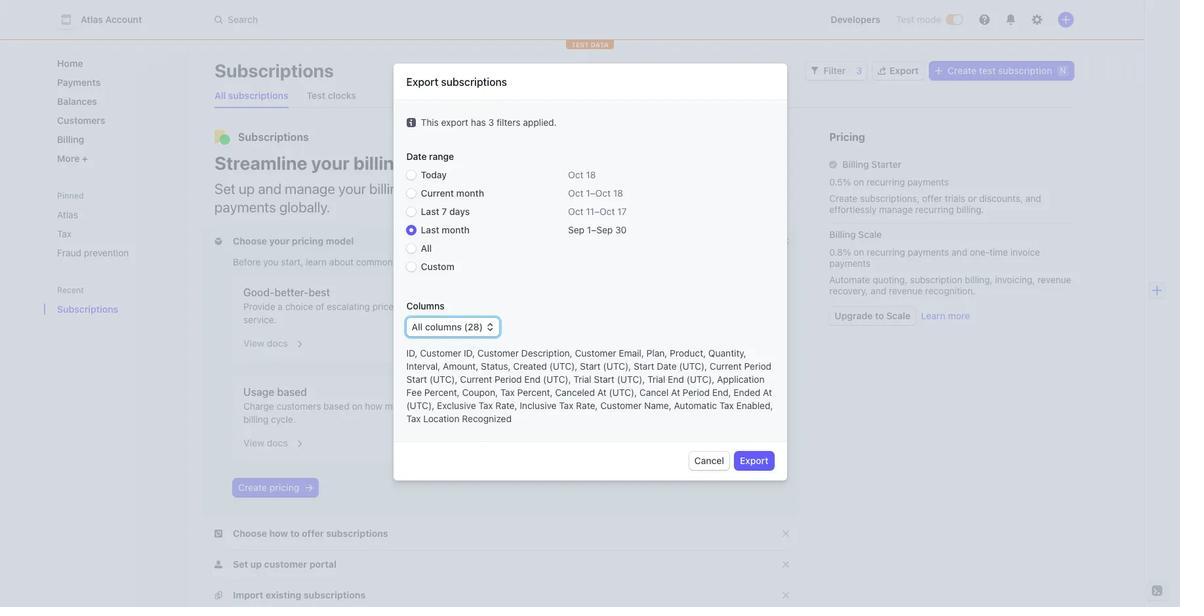 Task type: describe. For each thing, give the bounding box(es) containing it.
tax inside "link"
[[57, 228, 72, 239]]

learn
[[921, 310, 946, 321]]

test mode
[[896, 14, 941, 25]]

0 horizontal spatial 18
[[586, 169, 596, 180]]

17
[[617, 206, 627, 217]]

all subscriptions
[[215, 90, 288, 101]]

product,
[[670, 347, 706, 359]]

and left accept
[[633, 180, 657, 197]]

create test subscription
[[948, 65, 1052, 76]]

products
[[531, 401, 569, 412]]

on inside 0.5% on recurring payments create subscriptions, offer trials or discounts, and effortlessly manage recurring billing.
[[854, 176, 864, 188]]

tax up the see
[[500, 387, 515, 398]]

customer left name,
[[600, 400, 642, 411]]

recurring left billing.
[[915, 204, 954, 215]]

svg image inside create pricing link
[[305, 484, 313, 492]]

view docs button for other pricing model
[[504, 429, 573, 453]]

billing for billing scale 0.8% on recurring payments and one-time invoice payments automate quoting, subscription billing, invoicing, revenue recovery, and revenue recognition.
[[829, 229, 856, 240]]

pinned navigation links element
[[52, 190, 178, 264]]

3 at from the left
[[763, 387, 772, 398]]

create inside 0.5% on recurring payments create subscriptions, offer trials or discounts, and effortlessly manage recurring billing.
[[829, 193, 858, 204]]

– for oct 17
[[594, 206, 600, 217]]

tax down the they
[[406, 413, 421, 424]]

good-better-best provide a choice of escalating prices, based on tier of service.
[[243, 287, 470, 325]]

1 percent, from the left
[[424, 387, 460, 398]]

accept
[[660, 180, 703, 197]]

fraud
[[57, 247, 81, 258]]

subscription inside billing scale 0.8% on recurring payments and one-time invoice payments automate quoting, subscription billing, invoicing, revenue recovery, and revenue recognition.
[[910, 274, 962, 285]]

start up fee in the left bottom of the page
[[406, 374, 427, 385]]

cancel inside button
[[694, 455, 724, 466]]

has
[[471, 117, 486, 128]]

developers
[[831, 14, 880, 25]]

home
[[57, 58, 83, 69]]

2 horizontal spatial revenue
[[1038, 274, 1072, 285]]

2 vertical spatial current
[[460, 374, 492, 385]]

other pricing model see products and prices guidance to help shape your pricing model.
[[512, 386, 738, 425]]

up
[[239, 180, 255, 197]]

2 rate, from the left
[[576, 400, 598, 411]]

tax up recognized
[[479, 400, 493, 411]]

0 vertical spatial subscriptions
[[215, 60, 334, 81]]

atlas for atlas
[[57, 209, 78, 220]]

trials
[[945, 193, 966, 204]]

name,
[[644, 400, 672, 411]]

tax link
[[52, 223, 178, 245]]

recurring up subscriptions,
[[867, 176, 905, 188]]

month for current month
[[456, 187, 484, 199]]

billing link
[[52, 129, 178, 150]]

mode
[[917, 14, 941, 25]]

best
[[309, 287, 330, 299]]

about
[[329, 257, 354, 268]]

fraud prevention
[[57, 247, 129, 258]]

applied.
[[523, 117, 557, 128]]

canceled
[[555, 387, 595, 398]]

amount,
[[443, 361, 479, 372]]

model inside choose your pricing model dropdown button
[[326, 236, 354, 247]]

how
[[365, 401, 382, 412]]

view docs for other pricing model
[[512, 438, 557, 449]]

search
[[228, 14, 258, 25]]

globally.
[[279, 199, 330, 216]]

tax down canceled
[[559, 400, 574, 411]]

today
[[421, 169, 447, 180]]

1 horizontal spatial 3
[[856, 65, 862, 76]]

all for all subscriptions
[[215, 90, 226, 101]]

manage inside streamline your billing workflows set up and manage your billing operations to capture more revenue and accept recurring payments globally.
[[285, 180, 335, 197]]

customer up status,
[[478, 347, 519, 359]]

cancel inside id, customer id, customer description, customer email, plan, product, quantity, interval, amount, status, created (utc), start (utc), start date (utc), current period start (utc), current period end (utc), trial start (utc), trial end (utc), application fee percent, coupon, tax percent, canceled at (utc), cancel at period end, ended at (utc), exclusive tax rate, inclusive tax rate, customer name, automatic tax enabled, tax location recognized
[[640, 387, 669, 398]]

on inside good-better-best provide a choice of escalating prices, based on tier of service.
[[432, 301, 443, 312]]

last month
[[421, 224, 470, 235]]

cancel button
[[689, 452, 730, 470]]

fraud prevention link
[[52, 242, 178, 264]]

quoting,
[[873, 274, 908, 285]]

1 vertical spatial export button
[[735, 452, 774, 470]]

customers link
[[52, 110, 178, 131]]

atlas account button
[[57, 10, 155, 29]]

2 at from the left
[[671, 387, 680, 398]]

all subscriptions link
[[209, 87, 294, 105]]

oct for 18
[[568, 169, 584, 180]]

invoice
[[1011, 247, 1040, 258]]

start down email,
[[634, 361, 654, 372]]

oct 18
[[568, 169, 596, 180]]

0 vertical spatial subscription
[[998, 65, 1052, 76]]

docs for usage based
[[267, 438, 288, 449]]

good-
[[243, 287, 274, 299]]

choose your pricing model button
[[215, 235, 356, 248]]

filter
[[824, 65, 846, 76]]

custom
[[421, 261, 455, 272]]

this
[[421, 117, 439, 128]]

to inside streamline your billing workflows set up and manage your billing operations to capture more revenue and accept recurring payments globally.
[[479, 180, 491, 197]]

on inside billing scale 0.8% on recurring payments and one-time invoice payments automate quoting, subscription billing, invoicing, revenue recovery, and revenue recognition.
[[854, 247, 864, 258]]

created
[[513, 361, 547, 372]]

create pricing link
[[233, 479, 318, 497]]

1 sep from the left
[[568, 224, 585, 235]]

customers
[[57, 115, 105, 126]]

2 sep from the left
[[597, 224, 613, 235]]

docs for other pricing model
[[536, 438, 557, 449]]

your inside dropdown button
[[269, 236, 290, 247]]

prices,
[[372, 301, 401, 312]]

based inside good-better-best provide a choice of escalating prices, based on tier of service.
[[404, 301, 429, 312]]

customer up interval,
[[420, 347, 461, 359]]

prevention
[[84, 247, 129, 258]]

use
[[432, 401, 447, 412]]

recent navigation links element
[[44, 285, 188, 320]]

discounts,
[[979, 193, 1023, 204]]

1 horizontal spatial based
[[324, 401, 349, 412]]

payments inside 0.5% on recurring payments create subscriptions, offer trials or discounts, and effortlessly manage recurring billing.
[[908, 176, 949, 188]]

status,
[[481, 361, 511, 372]]

sep 1 – sep 30
[[568, 224, 627, 235]]

location
[[423, 413, 460, 424]]

starter
[[871, 159, 902, 170]]

tax down end, at the right bottom
[[720, 400, 734, 411]]

scale inside billing scale 0.8% on recurring payments and one-time invoice payments automate quoting, subscription billing, invoicing, revenue recovery, and revenue recognition.
[[858, 229, 882, 240]]

home link
[[52, 52, 178, 74]]

test
[[572, 41, 589, 49]]

interval,
[[406, 361, 440, 372]]

all for all
[[421, 243, 432, 254]]

to inside "button"
[[875, 310, 884, 321]]

coupon,
[[462, 387, 498, 398]]

description,
[[521, 347, 573, 359]]

you
[[263, 257, 279, 268]]

clocks
[[328, 90, 356, 101]]

0 vertical spatial date
[[406, 151, 427, 162]]

atlas account
[[81, 14, 142, 25]]

recovery,
[[829, 285, 868, 297]]

1 rate, from the left
[[496, 400, 517, 411]]

recurring right common at top left
[[395, 257, 434, 268]]

cycle.
[[271, 414, 296, 425]]

upgrade to scale
[[835, 310, 911, 321]]

pinned
[[57, 191, 84, 201]]

view docs button for usage based
[[236, 429, 304, 453]]

data
[[591, 41, 609, 49]]

model.
[[544, 414, 572, 425]]

in
[[450, 401, 457, 412]]

application
[[717, 374, 765, 385]]

test for test clocks
[[307, 90, 326, 101]]

more button
[[52, 148, 178, 169]]

one-
[[970, 247, 990, 258]]

2 horizontal spatial period
[[744, 361, 772, 372]]

view docs button for good-better-best
[[236, 329, 304, 353]]

create pricing
[[238, 482, 299, 493]]

subscriptions,
[[860, 193, 920, 204]]

see
[[512, 401, 528, 412]]

1 horizontal spatial export button
[[873, 62, 924, 80]]

month for last month
[[442, 224, 470, 235]]

upgrade to scale button
[[829, 307, 916, 325]]

account
[[105, 14, 142, 25]]

billing inside the usage based charge customers based on how much they use in a billing cycle.
[[243, 414, 268, 425]]

0 horizontal spatial based
[[277, 386, 307, 398]]

before
[[233, 257, 261, 268]]

1 vertical spatial 18
[[613, 187, 623, 199]]

7
[[442, 206, 447, 217]]

scale inside upgrade to scale "button"
[[887, 310, 911, 321]]

to inside other pricing model see products and prices guidance to help shape your pricing model.
[[659, 401, 668, 412]]

upgrade
[[835, 310, 873, 321]]

quantity,
[[708, 347, 746, 359]]

pricing inside dropdown button
[[292, 236, 324, 247]]

tab list containing all subscriptions
[[209, 84, 1074, 108]]

Search search field
[[207, 8, 577, 32]]

range
[[429, 151, 454, 162]]

0 horizontal spatial 3
[[488, 117, 494, 128]]

create for create pricing
[[238, 482, 267, 493]]



Task type: locate. For each thing, give the bounding box(es) containing it.
(utc),
[[549, 361, 578, 372], [603, 361, 631, 372], [679, 361, 707, 372], [430, 374, 458, 385], [543, 374, 571, 385], [617, 374, 645, 385], [687, 374, 715, 385], [609, 387, 637, 398], [406, 400, 434, 411]]

0 vertical spatial month
[[456, 187, 484, 199]]

1 last from the top
[[421, 206, 439, 217]]

subscriptions link
[[52, 299, 159, 320]]

export button right cancel button
[[735, 452, 774, 470]]

usage
[[243, 386, 274, 398]]

current up coupon,
[[460, 374, 492, 385]]

help
[[670, 401, 688, 412]]

0 horizontal spatial id,
[[406, 347, 418, 359]]

atlas left account
[[81, 14, 103, 25]]

2 horizontal spatial export
[[890, 65, 919, 76]]

0 horizontal spatial at
[[598, 387, 607, 398]]

percent, up use
[[424, 387, 460, 398]]

0 horizontal spatial current
[[421, 187, 454, 199]]

2 vertical spatial create
[[238, 482, 267, 493]]

a down the better-
[[278, 301, 283, 312]]

subscription up the learn
[[910, 274, 962, 285]]

rate,
[[496, 400, 517, 411], [576, 400, 598, 411]]

0 vertical spatial manage
[[285, 180, 335, 197]]

1 of from the left
[[316, 301, 324, 312]]

1 horizontal spatial period
[[683, 387, 710, 398]]

0 horizontal spatial all
[[215, 90, 226, 101]]

sep down the oct 11 – oct 17
[[568, 224, 585, 235]]

oct up the oct 1 – oct 18
[[568, 169, 584, 180]]

of down 'best'
[[316, 301, 324, 312]]

filters
[[497, 117, 521, 128]]

payments
[[908, 176, 949, 188], [215, 199, 276, 216], [908, 247, 949, 258], [829, 258, 871, 269]]

1 vertical spatial current
[[710, 361, 742, 372]]

on right 0.8%
[[854, 247, 864, 258]]

1 vertical spatial month
[[442, 224, 470, 235]]

svg image
[[215, 238, 222, 245]]

your inside other pricing model see products and prices guidance to help shape your pricing model.
[[719, 401, 738, 412]]

manage up globally.
[[285, 180, 335, 197]]

2 vertical spatial –
[[591, 224, 597, 235]]

cancel down shape
[[694, 455, 724, 466]]

oct left 17
[[600, 206, 615, 217]]

0 vertical spatial cancel
[[640, 387, 669, 398]]

to left capture on the top
[[479, 180, 491, 197]]

view docs button down the model.
[[504, 429, 573, 453]]

workflows
[[409, 152, 498, 174]]

trial up canceled
[[574, 374, 591, 385]]

prices
[[589, 401, 615, 412]]

view docs for good-better-best
[[243, 338, 288, 349]]

0 horizontal spatial sep
[[568, 224, 585, 235]]

atlas down pinned
[[57, 209, 78, 220]]

pinned element
[[52, 204, 178, 264]]

export right cancel button
[[740, 455, 769, 466]]

billing for billing starter
[[843, 159, 869, 170]]

billing inside billing scale 0.8% on recurring payments and one-time invoice payments automate quoting, subscription billing, invoicing, revenue recovery, and revenue recognition.
[[829, 229, 856, 240]]

view up created
[[512, 338, 533, 349]]

payments down up
[[215, 199, 276, 216]]

1 horizontal spatial model
[[579, 386, 609, 398]]

and right the discounts,
[[1026, 193, 1041, 204]]

a inside the usage based charge customers based on how much they use in a billing cycle.
[[459, 401, 464, 412]]

time
[[990, 247, 1008, 258]]

0 horizontal spatial period
[[495, 374, 522, 385]]

0 vertical spatial billing
[[57, 134, 84, 145]]

export
[[441, 117, 469, 128]]

tier
[[445, 301, 459, 312]]

view down the charge
[[243, 438, 264, 449]]

sep
[[568, 224, 585, 235], [597, 224, 613, 235]]

manage left offer
[[879, 204, 913, 215]]

0 vertical spatial billing
[[353, 152, 405, 174]]

rate, up recognized
[[496, 400, 517, 411]]

docs for good-better-best
[[267, 338, 288, 349]]

to right upgrade
[[875, 310, 884, 321]]

0 horizontal spatial test
[[307, 90, 326, 101]]

0 vertical spatial create
[[948, 65, 977, 76]]

and up the upgrade to scale
[[871, 285, 886, 297]]

recurring right accept
[[706, 180, 762, 197]]

current down "quantity," at bottom right
[[710, 361, 742, 372]]

1 horizontal spatial sep
[[597, 224, 613, 235]]

1 vertical spatial a
[[459, 401, 464, 412]]

subscriptions inside subscriptions link
[[57, 304, 118, 315]]

subscriptions for all subscriptions
[[228, 90, 288, 101]]

core navigation links element
[[52, 52, 178, 169]]

3 right has
[[488, 117, 494, 128]]

– up 11
[[590, 187, 595, 199]]

models.
[[468, 257, 501, 268]]

1 horizontal spatial at
[[671, 387, 680, 398]]

billing inside core navigation links element
[[57, 134, 84, 145]]

and inside 0.5% on recurring payments create subscriptions, offer trials or discounts, and effortlessly manage recurring billing.
[[1026, 193, 1041, 204]]

date
[[406, 151, 427, 162], [657, 361, 677, 372]]

and left one-
[[952, 247, 967, 258]]

this export has 3 filters applied.
[[421, 117, 557, 128]]

1 vertical spatial atlas
[[57, 209, 78, 220]]

date inside id, customer id, customer description, customer email, plan, product, quantity, interval, amount, status, created (utc), start (utc), start date (utc), current period start (utc), current period end (utc), trial start (utc), trial end (utc), application fee percent, coupon, tax percent, canceled at (utc), cancel at period end, ended at (utc), exclusive tax rate, inclusive tax rate, customer name, automatic tax enabled, tax location recognized
[[657, 361, 677, 372]]

2 vertical spatial billing
[[243, 414, 268, 425]]

tax up fraud
[[57, 228, 72, 239]]

0.5%
[[829, 176, 851, 188]]

end,
[[712, 387, 731, 398]]

revenue up the learn
[[889, 285, 923, 297]]

0 vertical spatial –
[[590, 187, 595, 199]]

based left how at the bottom left of page
[[324, 401, 349, 412]]

0 horizontal spatial svg image
[[305, 484, 313, 492]]

recognized
[[462, 413, 512, 424]]

1
[[586, 187, 590, 199], [587, 224, 591, 235]]

0 horizontal spatial manage
[[285, 180, 335, 197]]

1 at from the left
[[598, 387, 607, 398]]

1 horizontal spatial scale
[[887, 310, 911, 321]]

on inside the usage based charge customers based on how much they use in a billing cycle.
[[352, 401, 363, 412]]

view docs button inside "link"
[[504, 329, 573, 353]]

0 vertical spatial scale
[[858, 229, 882, 240]]

create for create test subscription
[[948, 65, 977, 76]]

0 vertical spatial to
[[479, 180, 491, 197]]

payments up the automate
[[829, 258, 871, 269]]

0 horizontal spatial subscriptions
[[228, 90, 288, 101]]

payments up recognition.
[[908, 247, 949, 258]]

model up the prices
[[579, 386, 609, 398]]

2 percent, from the left
[[517, 387, 553, 398]]

3
[[856, 65, 862, 76], [488, 117, 494, 128]]

learn
[[306, 257, 327, 268]]

view docs button down cycle.
[[236, 429, 304, 453]]

1 horizontal spatial trial
[[648, 374, 665, 385]]

manage inside 0.5% on recurring payments create subscriptions, offer trials or discounts, and effortlessly manage recurring billing.
[[879, 204, 913, 215]]

they
[[411, 401, 429, 412]]

2 of from the left
[[461, 301, 470, 312]]

billing starter
[[843, 159, 902, 170]]

recurring inside billing scale 0.8% on recurring payments and one-time invoice payments automate quoting, subscription billing, invoicing, revenue recovery, and revenue recognition.
[[867, 247, 905, 258]]

1 end from the left
[[524, 374, 541, 385]]

last 7 days
[[421, 206, 470, 217]]

test
[[896, 14, 915, 25], [307, 90, 326, 101]]

0 vertical spatial last
[[421, 206, 439, 217]]

2 horizontal spatial svg image
[[935, 67, 942, 75]]

payments inside streamline your billing workflows set up and manage your billing operations to capture more revenue and accept recurring payments globally.
[[215, 199, 276, 216]]

and right up
[[258, 180, 282, 197]]

2 horizontal spatial based
[[404, 301, 429, 312]]

1 id, from the left
[[406, 347, 418, 359]]

0 vertical spatial 18
[[586, 169, 596, 180]]

inclusive
[[520, 400, 557, 411]]

revenue
[[580, 180, 630, 197], [1038, 274, 1072, 285], [889, 285, 923, 297]]

view down service.
[[243, 338, 264, 349]]

view docs up created
[[512, 338, 557, 349]]

export subscriptions
[[406, 76, 507, 88]]

oct down the oct 18
[[568, 187, 584, 199]]

balances
[[57, 96, 97, 107]]

guidance
[[618, 401, 657, 412]]

rate, down canceled
[[576, 400, 598, 411]]

service.
[[243, 314, 277, 325]]

svg image left test
[[935, 67, 942, 75]]

month down days on the top left of the page
[[442, 224, 470, 235]]

provide
[[243, 301, 275, 312]]

0 horizontal spatial subscription
[[910, 274, 962, 285]]

more inside streamline your billing workflows set up and manage your billing operations to capture more revenue and accept recurring payments globally.
[[545, 180, 577, 197]]

oct for 1
[[568, 187, 584, 199]]

2 horizontal spatial at
[[763, 387, 772, 398]]

recurring
[[867, 176, 905, 188], [706, 180, 762, 197], [915, 204, 954, 215], [867, 247, 905, 258], [395, 257, 434, 268]]

view docs inside "link"
[[512, 338, 557, 349]]

0 horizontal spatial atlas
[[57, 209, 78, 220]]

1 vertical spatial last
[[421, 224, 439, 235]]

1 vertical spatial test
[[307, 90, 326, 101]]

1 horizontal spatial a
[[459, 401, 464, 412]]

last for last 7 days
[[421, 206, 439, 217]]

0 vertical spatial 1
[[586, 187, 590, 199]]

better-
[[274, 287, 309, 299]]

date left range
[[406, 151, 427, 162]]

1 vertical spatial billing
[[843, 159, 869, 170]]

id, customer id, customer description, customer email, plan, product, quantity, interval, amount, status, created (utc), start (utc), start date (utc), current period start (utc), current period end (utc), trial start (utc), trial end (utc), application fee percent, coupon, tax percent, canceled at (utc), cancel at period end, ended at (utc), exclusive tax rate, inclusive tax rate, customer name, automatic tax enabled, tax location recognized
[[406, 347, 773, 424]]

subscriptions for export subscriptions
[[441, 76, 507, 88]]

payments up offer
[[908, 176, 949, 188]]

test data
[[572, 41, 609, 49]]

or
[[968, 193, 977, 204]]

oct up the oct 11 – oct 17
[[595, 187, 611, 199]]

plan,
[[647, 347, 667, 359]]

– down the oct 11 – oct 17
[[591, 224, 597, 235]]

pricing
[[829, 131, 865, 143]]

1 for oct 1
[[586, 187, 590, 199]]

1 vertical spatial –
[[594, 206, 600, 217]]

30
[[615, 224, 627, 235]]

1 horizontal spatial date
[[657, 361, 677, 372]]

0 vertical spatial test
[[896, 14, 915, 25]]

based up customers
[[277, 386, 307, 398]]

automatic
[[674, 400, 717, 411]]

2 horizontal spatial to
[[875, 310, 884, 321]]

0 vertical spatial 3
[[856, 65, 862, 76]]

start up canceled
[[580, 361, 601, 372]]

view for other pricing model
[[512, 438, 533, 449]]

18
[[586, 169, 596, 180], [613, 187, 623, 199]]

0 vertical spatial export button
[[873, 62, 924, 80]]

0 vertical spatial more
[[545, 180, 577, 197]]

2 horizontal spatial create
[[948, 65, 977, 76]]

recurring inside streamline your billing workflows set up and manage your billing operations to capture more revenue and accept recurring payments globally.
[[706, 180, 762, 197]]

more right the learn
[[948, 310, 970, 321]]

automate
[[829, 274, 870, 285]]

2 vertical spatial subscriptions
[[57, 304, 118, 315]]

0 horizontal spatial percent,
[[424, 387, 460, 398]]

a inside good-better-best provide a choice of escalating prices, based on tier of service.
[[278, 301, 283, 312]]

– for oct 18
[[590, 187, 595, 199]]

1 vertical spatial based
[[277, 386, 307, 398]]

billing down the charge
[[243, 414, 268, 425]]

0 vertical spatial all
[[215, 90, 226, 101]]

1 horizontal spatial rate,
[[576, 400, 598, 411]]

1 horizontal spatial all
[[421, 243, 432, 254]]

1 vertical spatial manage
[[879, 204, 913, 215]]

0 vertical spatial model
[[326, 236, 354, 247]]

1 vertical spatial create
[[829, 193, 858, 204]]

export up this on the left of the page
[[406, 76, 438, 88]]

atlas for atlas account
[[81, 14, 103, 25]]

scale
[[858, 229, 882, 240], [887, 310, 911, 321]]

recognition.
[[925, 285, 976, 297]]

and inside other pricing model see products and prices guidance to help shape your pricing model.
[[571, 401, 587, 412]]

end down created
[[524, 374, 541, 385]]

view inside "link"
[[512, 338, 533, 349]]

billing left operations
[[369, 180, 406, 197]]

revenue up the oct 11 – oct 17
[[580, 180, 630, 197]]

test
[[979, 65, 996, 76]]

model inside other pricing model see products and prices guidance to help shape your pricing model.
[[579, 386, 609, 398]]

payments link
[[52, 72, 178, 93]]

1 horizontal spatial more
[[948, 310, 970, 321]]

period down status,
[[495, 374, 522, 385]]

sep left "30"
[[597, 224, 613, 235]]

based right prices, on the left
[[404, 301, 429, 312]]

revenue inside streamline your billing workflows set up and manage your billing operations to capture more revenue and accept recurring payments globally.
[[580, 180, 630, 197]]

svg image for create test subscription
[[935, 67, 942, 75]]

view docs button down service.
[[236, 329, 304, 353]]

0 horizontal spatial of
[[316, 301, 324, 312]]

11
[[586, 206, 594, 217]]

view for usage based
[[243, 438, 264, 449]]

0 horizontal spatial export
[[406, 76, 438, 88]]

month up days on the top left of the page
[[456, 187, 484, 199]]

view docs button up created
[[504, 329, 573, 353]]

docs inside "link"
[[536, 338, 557, 349]]

0 vertical spatial atlas
[[81, 14, 103, 25]]

invoicing,
[[995, 274, 1035, 285]]

1 vertical spatial subscriptions
[[238, 131, 309, 143]]

view for good-better-best
[[243, 338, 264, 349]]

2 vertical spatial to
[[659, 401, 668, 412]]

2 vertical spatial billing
[[829, 229, 856, 240]]

1 up 11
[[586, 187, 590, 199]]

view down the see
[[512, 438, 533, 449]]

email,
[[619, 347, 644, 359]]

based
[[404, 301, 429, 312], [277, 386, 307, 398], [324, 401, 349, 412]]

docs down the model.
[[536, 438, 557, 449]]

1 horizontal spatial export
[[740, 455, 769, 466]]

view docs button
[[236, 329, 304, 353], [504, 329, 573, 353], [236, 429, 304, 453], [504, 429, 573, 453]]

id,
[[406, 347, 418, 359], [464, 347, 475, 359]]

a right in
[[459, 401, 464, 412]]

1 vertical spatial billing
[[369, 180, 406, 197]]

– for sep 30
[[591, 224, 597, 235]]

1 horizontal spatial of
[[461, 301, 470, 312]]

billing up 0.8%
[[829, 229, 856, 240]]

oct 1 – oct 18
[[568, 187, 623, 199]]

1 down 11
[[587, 224, 591, 235]]

test inside test clocks link
[[307, 90, 326, 101]]

before you start, learn about common recurring pricing models.
[[233, 257, 501, 268]]

test left clocks
[[307, 90, 326, 101]]

1 horizontal spatial test
[[896, 14, 915, 25]]

0 horizontal spatial cancel
[[640, 387, 669, 398]]

at up help
[[671, 387, 680, 398]]

operations
[[409, 180, 475, 197]]

period up application
[[744, 361, 772, 372]]

2 end from the left
[[668, 374, 684, 385]]

date down plan, at the right bottom of the page
[[657, 361, 677, 372]]

0 horizontal spatial trial
[[574, 374, 591, 385]]

0.8%
[[829, 247, 851, 258]]

view docs down service.
[[243, 338, 288, 349]]

cancel
[[640, 387, 669, 398], [694, 455, 724, 466]]

on right 0.5%
[[854, 176, 864, 188]]

much
[[385, 401, 408, 412]]

1 vertical spatial date
[[657, 361, 677, 372]]

test for test mode
[[896, 14, 915, 25]]

billing scale 0.8% on recurring payments and one-time invoice payments automate quoting, subscription billing, invoicing, revenue recovery, and revenue recognition.
[[829, 229, 1072, 297]]

oct left 11
[[568, 206, 584, 217]]

view docs down the model.
[[512, 438, 557, 449]]

billing for billing
[[57, 134, 84, 145]]

view docs for usage based
[[243, 438, 288, 449]]

0 horizontal spatial a
[[278, 301, 283, 312]]

docs up created
[[536, 338, 557, 349]]

1 horizontal spatial create
[[829, 193, 858, 204]]

1 horizontal spatial 18
[[613, 187, 623, 199]]

of right tier
[[461, 301, 470, 312]]

learn more
[[921, 310, 970, 321]]

1 horizontal spatial revenue
[[889, 285, 923, 297]]

1 vertical spatial cancel
[[694, 455, 724, 466]]

1 vertical spatial model
[[579, 386, 609, 398]]

test clocks link
[[301, 87, 361, 105]]

docs down cycle.
[[267, 438, 288, 449]]

1 vertical spatial subscription
[[910, 274, 962, 285]]

subscriptions down recent
[[57, 304, 118, 315]]

customer left email,
[[575, 347, 616, 359]]

columns
[[406, 300, 445, 311]]

at
[[598, 387, 607, 398], [671, 387, 680, 398], [763, 387, 772, 398]]

scale left the learn
[[887, 310, 911, 321]]

0 vertical spatial a
[[278, 301, 283, 312]]

atlas inside "atlas account" button
[[81, 14, 103, 25]]

last for last month
[[421, 224, 439, 235]]

svg image
[[811, 67, 819, 75], [935, 67, 942, 75], [305, 484, 313, 492]]

view docs down cycle.
[[243, 438, 288, 449]]

scale down effortlessly
[[858, 229, 882, 240]]

billing left 'date range'
[[353, 152, 405, 174]]

0 horizontal spatial date
[[406, 151, 427, 162]]

subscription right test
[[998, 65, 1052, 76]]

1 vertical spatial subscriptions
[[228, 90, 288, 101]]

1 vertical spatial 3
[[488, 117, 494, 128]]

id, up amount, at the left bottom of page
[[464, 347, 475, 359]]

oct for 11
[[568, 206, 584, 217]]

docs down service.
[[267, 338, 288, 349]]

tab list
[[209, 84, 1074, 108]]

more
[[545, 180, 577, 197], [948, 310, 970, 321]]

0.5% on recurring payments create subscriptions, offer trials or discounts, and effortlessly manage recurring billing.
[[829, 176, 1041, 215]]

2 last from the top
[[421, 224, 439, 235]]

1 horizontal spatial percent,
[[517, 387, 553, 398]]

atlas
[[81, 14, 103, 25], [57, 209, 78, 220]]

1 vertical spatial more
[[948, 310, 970, 321]]

billing
[[353, 152, 405, 174], [369, 180, 406, 197], [243, 414, 268, 425]]

customer
[[420, 347, 461, 359], [478, 347, 519, 359], [575, 347, 616, 359], [600, 400, 642, 411]]

2 trial from the left
[[648, 374, 665, 385]]

payments
[[57, 77, 101, 88]]

1 trial from the left
[[574, 374, 591, 385]]

1 for sep 1
[[587, 224, 591, 235]]

svg image for filter
[[811, 67, 819, 75]]

atlas inside atlas link
[[57, 209, 78, 220]]

view docs link
[[502, 274, 760, 363]]

2 id, from the left
[[464, 347, 475, 359]]

start up the prices
[[594, 374, 615, 385]]

export button
[[873, 62, 924, 80], [735, 452, 774, 470]]

common
[[356, 257, 393, 268]]

svg image left filter
[[811, 67, 819, 75]]

last down last 7 days
[[421, 224, 439, 235]]

1 vertical spatial to
[[875, 310, 884, 321]]



Task type: vqa. For each thing, say whether or not it's contained in the screenshot.
few
no



